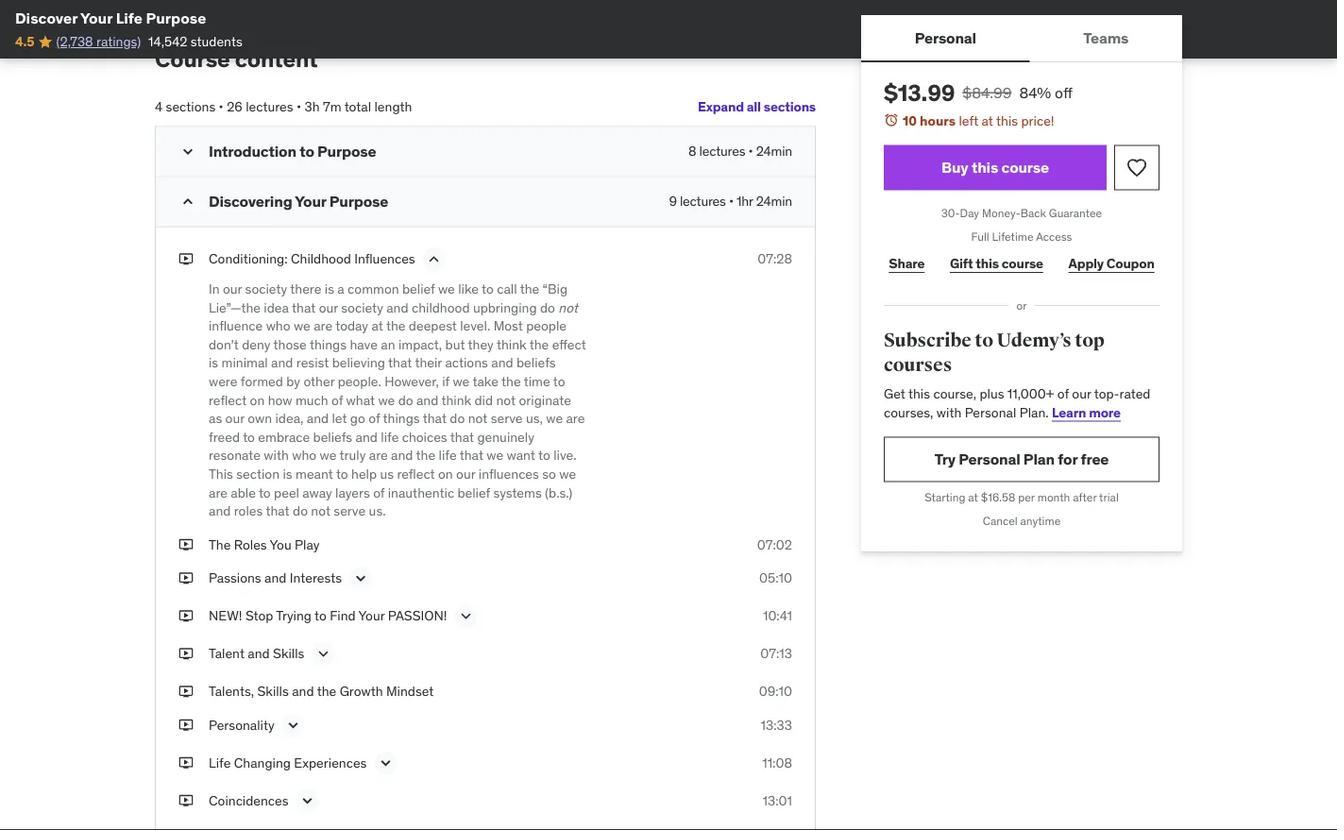 Task type: locate. For each thing, give the bounding box(es) containing it.
1 vertical spatial course
[[1002, 255, 1043, 272]]

are down originate
[[566, 410, 585, 427]]

to up layers
[[336, 465, 348, 482]]

0 horizontal spatial on
[[250, 391, 265, 408]]

of right "go" at left
[[369, 410, 380, 427]]

1 vertical spatial society
[[341, 299, 383, 316]]

belief
[[402, 280, 435, 297], [457, 484, 490, 501]]

plan
[[1024, 449, 1055, 469]]

2 vertical spatial is
[[283, 465, 292, 482]]

belief down influences at the bottom
[[457, 484, 490, 501]]

tab list
[[861, 15, 1182, 62]]

24min down expand all sections dropdown button in the right of the page
[[756, 142, 792, 159]]

2 vertical spatial at
[[968, 490, 978, 505]]

1 vertical spatial show lecture description image
[[376, 754, 395, 773]]

our inside get this course, plus 11,000+ of our top-rated courses, with personal plan.
[[1072, 385, 1091, 402]]

with down the course,
[[937, 404, 962, 421]]

is up peel
[[283, 465, 292, 482]]

conditioning:
[[209, 250, 288, 267]]

serve up genuinely
[[491, 410, 523, 427]]

and down common
[[386, 299, 409, 316]]

2 sections from the left
[[166, 98, 216, 115]]

this
[[996, 112, 1018, 129], [972, 158, 998, 177], [976, 255, 999, 272], [908, 385, 930, 402]]

purpose up influences
[[329, 191, 388, 210]]

xsmall image for talent
[[178, 645, 194, 663]]

your down introduction to purpose
[[295, 191, 326, 210]]

xsmall image left talents, on the left of page
[[178, 682, 194, 701]]

show lecture description image up 'life changing experiences'
[[284, 716, 303, 735]]

discovering
[[209, 191, 292, 210]]

0 vertical spatial your
[[80, 8, 112, 27]]

their
[[415, 354, 442, 371]]

of up learn on the right
[[1057, 385, 1069, 402]]

discover
[[15, 8, 78, 27]]

1 horizontal spatial your
[[295, 191, 326, 210]]

0 vertical spatial things
[[310, 336, 347, 353]]

the left growth
[[317, 683, 336, 700]]

personal up $13.99
[[915, 28, 976, 47]]

0 vertical spatial show lecture description image
[[457, 607, 476, 626]]

1 vertical spatial life
[[209, 754, 231, 771]]

society up today at left top
[[341, 299, 383, 316]]

2 horizontal spatial at
[[982, 112, 993, 129]]

0 vertical spatial is
[[325, 280, 334, 297]]

by
[[286, 373, 300, 390]]

call
[[497, 280, 517, 297]]

0 vertical spatial with
[[937, 404, 962, 421]]

0 horizontal spatial show lecture description image
[[376, 754, 395, 773]]

of up us.
[[373, 484, 385, 501]]

don't
[[209, 336, 239, 353]]

the up an
[[386, 317, 406, 334]]

10
[[903, 112, 917, 129]]

1 sections from the left
[[764, 98, 816, 115]]

0 horizontal spatial your
[[80, 8, 112, 27]]

course for buy this course
[[1001, 158, 1049, 177]]

hide lecture description image
[[425, 250, 444, 268]]

0 horizontal spatial reflect
[[209, 391, 247, 408]]

xsmall image for coincidences
[[178, 792, 194, 810]]

0 vertical spatial purpose
[[146, 8, 206, 27]]

away
[[302, 484, 332, 501]]

formed
[[241, 373, 283, 390]]

0 vertical spatial society
[[245, 280, 287, 297]]

hours
[[920, 112, 956, 129]]

0 horizontal spatial beliefs
[[313, 428, 352, 445]]

learn more
[[1052, 404, 1121, 421]]

we down genuinely
[[487, 447, 503, 464]]

(2,738 ratings)
[[56, 33, 141, 50]]

0 horizontal spatial sections
[[166, 98, 216, 115]]

small image
[[178, 142, 197, 161], [178, 192, 197, 211]]

1 vertical spatial things
[[383, 410, 420, 427]]

to left udemy's
[[975, 329, 993, 352]]

today
[[335, 317, 368, 334]]

show lecture description image right passion!
[[457, 607, 476, 626]]

2 horizontal spatial your
[[358, 607, 385, 624]]

have
[[350, 336, 378, 353]]

0 horizontal spatial serve
[[334, 502, 366, 519]]

xsmall image left coincidences
[[178, 792, 194, 810]]

passions and interests
[[209, 570, 342, 587]]

• for 9 lectures • 1hr 24min
[[729, 192, 734, 209]]

1 horizontal spatial sections
[[764, 98, 816, 115]]

0 vertical spatial think
[[497, 336, 527, 353]]

after
[[1073, 490, 1097, 505]]

1 xsmall image from the top
[[178, 535, 194, 554]]

4
[[155, 98, 163, 115]]

for
[[1058, 449, 1078, 469]]

our
[[223, 280, 242, 297], [319, 299, 338, 316], [1072, 385, 1091, 402], [225, 410, 244, 427], [456, 465, 475, 482]]

in
[[209, 280, 220, 297]]

and left roles
[[209, 502, 231, 519]]

84%
[[1019, 83, 1051, 102]]

at
[[982, 112, 993, 129], [372, 317, 383, 334], [968, 490, 978, 505]]

xsmall image left 'talent'
[[178, 645, 194, 663]]

small image for introduction
[[178, 142, 197, 161]]

personal down plus
[[965, 404, 1016, 421]]

1 vertical spatial belief
[[457, 484, 490, 501]]

13:01
[[763, 792, 792, 809]]

1 vertical spatial small image
[[178, 192, 197, 211]]

to right like
[[482, 280, 494, 297]]

show lecture description image right experiences
[[376, 754, 395, 773]]

2 xsmall image from the top
[[178, 569, 194, 588]]

1 vertical spatial who
[[292, 447, 317, 464]]

our up learn more "link"
[[1072, 385, 1091, 402]]

show lecture description image for personality
[[284, 716, 303, 735]]

other
[[303, 373, 335, 390]]

3 xsmall image from the top
[[178, 607, 194, 625]]

per
[[1018, 490, 1035, 505]]

0 horizontal spatial with
[[264, 447, 289, 464]]

resist
[[296, 354, 329, 371]]

time
[[524, 373, 550, 390]]

1 vertical spatial lectures
[[699, 142, 745, 159]]

24min right the 1hr
[[756, 192, 792, 209]]

14,542
[[148, 33, 187, 50]]

find
[[330, 607, 356, 624]]

this inside 'link'
[[976, 255, 999, 272]]

small image for discovering
[[178, 192, 197, 211]]

1 vertical spatial with
[[264, 447, 289, 464]]

1 horizontal spatial belief
[[457, 484, 490, 501]]

reflect up the inauthentic
[[397, 465, 435, 482]]

xsmall image
[[178, 250, 194, 268], [178, 682, 194, 701], [178, 716, 194, 735], [178, 754, 194, 772], [178, 792, 194, 810]]

this for buy
[[972, 158, 998, 177]]

xsmall image
[[178, 535, 194, 554], [178, 569, 194, 588], [178, 607, 194, 625], [178, 645, 194, 663]]

1 vertical spatial 24min
[[756, 192, 792, 209]]

1 small image from the top
[[178, 142, 197, 161]]

serve down layers
[[334, 502, 366, 519]]

tab list containing personal
[[861, 15, 1182, 62]]

14,542 students
[[148, 33, 242, 50]]

3 xsmall image from the top
[[178, 716, 194, 735]]

skills down the trying
[[273, 645, 304, 662]]

this right the buy
[[972, 158, 998, 177]]

this up courses, on the right
[[908, 385, 930, 402]]

0 vertical spatial belief
[[402, 280, 435, 297]]

2 horizontal spatial is
[[325, 280, 334, 297]]

1hr
[[737, 192, 753, 209]]

07:13
[[760, 645, 792, 662]]

at left $16.58
[[968, 490, 978, 505]]

4 sections • 26 lectures • 3h 7m total length
[[155, 98, 412, 115]]

1 course from the top
[[1001, 158, 1049, 177]]

full
[[971, 229, 989, 244]]

not down ""big"
[[558, 299, 578, 316]]

2 vertical spatial purpose
[[329, 191, 388, 210]]

xsmall image left changing
[[178, 754, 194, 772]]

0 horizontal spatial society
[[245, 280, 287, 297]]

0 horizontal spatial at
[[372, 317, 383, 334]]

lectures right 8
[[699, 142, 745, 159]]

show lecture description image for coincidences
[[298, 792, 317, 810]]

to left 'find'
[[315, 607, 327, 624]]

personal inside get this course, plus 11,000+ of our top-rated courses, with personal plan.
[[965, 404, 1016, 421]]

are
[[314, 317, 333, 334], [566, 410, 585, 427], [369, 447, 388, 464], [209, 484, 228, 501]]

beliefs down let
[[313, 428, 352, 445]]

this for get
[[908, 385, 930, 402]]

5 xsmall image from the top
[[178, 792, 194, 810]]

sections right 4
[[166, 98, 216, 115]]

0 vertical spatial who
[[266, 317, 290, 334]]

life left choices
[[381, 428, 399, 445]]

teams
[[1083, 28, 1129, 47]]

try personal plan for free link
[[884, 437, 1160, 482]]

that up choices
[[423, 410, 447, 427]]

guarantee
[[1049, 206, 1102, 221]]

rated
[[1120, 385, 1151, 402]]

1 vertical spatial purpose
[[317, 141, 376, 160]]

we right so
[[559, 465, 576, 482]]

of
[[1057, 385, 1069, 402], [331, 391, 343, 408], [369, 410, 380, 427], [373, 484, 385, 501]]

the
[[209, 536, 231, 553]]

1 horizontal spatial life
[[439, 447, 457, 464]]

personal inside personal button
[[915, 28, 976, 47]]

1 vertical spatial personal
[[965, 404, 1016, 421]]

1 horizontal spatial reflect
[[397, 465, 435, 482]]

on up own
[[250, 391, 265, 408]]

to down section
[[259, 484, 271, 501]]

show lecture description image up talents, skills and the growth mindset
[[314, 645, 333, 664]]

if
[[442, 373, 450, 390]]

4 xsmall image from the top
[[178, 754, 194, 772]]

udemy's
[[997, 329, 1072, 352]]

0 horizontal spatial life
[[116, 8, 143, 27]]

new! stop trying to find your passion!
[[209, 607, 447, 624]]

1 vertical spatial your
[[295, 191, 326, 210]]

show lecture description image
[[351, 569, 370, 588], [314, 645, 333, 664], [284, 716, 303, 735], [298, 792, 317, 810]]

1 horizontal spatial think
[[497, 336, 527, 353]]

we up childhood
[[438, 280, 455, 297]]

most
[[494, 317, 523, 334]]

1 horizontal spatial show lecture description image
[[457, 607, 476, 626]]

who
[[266, 317, 290, 334], [292, 447, 317, 464]]

and
[[386, 299, 409, 316], [271, 354, 293, 371], [491, 354, 513, 371], [416, 391, 438, 408], [307, 410, 329, 427], [356, 428, 378, 445], [391, 447, 413, 464], [209, 502, 231, 519], [264, 570, 287, 587], [248, 645, 270, 662], [292, 683, 314, 700]]

we right what
[[378, 391, 395, 408]]

course for gift this course
[[1002, 255, 1043, 272]]

$13.99 $84.99 84% off
[[884, 78, 1073, 107]]

9 lectures • 1hr 24min
[[669, 192, 792, 209]]

1 vertical spatial reflect
[[397, 465, 435, 482]]

money-
[[982, 206, 1021, 221]]

show lecture description image
[[457, 607, 476, 626], [376, 754, 395, 773]]

that down genuinely
[[460, 447, 483, 464]]

1 horizontal spatial is
[[283, 465, 292, 482]]

0 horizontal spatial is
[[209, 354, 218, 371]]

0 vertical spatial at
[[982, 112, 993, 129]]

1 vertical spatial on
[[438, 465, 453, 482]]

choices
[[402, 428, 447, 445]]

as
[[209, 410, 222, 427]]

we up those
[[294, 317, 311, 334]]

belief up childhood
[[402, 280, 435, 297]]

0 vertical spatial course
[[1001, 158, 1049, 177]]

1 vertical spatial at
[[372, 317, 383, 334]]

think down if
[[441, 391, 471, 408]]

life left changing
[[209, 754, 231, 771]]

1 vertical spatial beliefs
[[313, 428, 352, 445]]

deepest
[[409, 317, 457, 334]]

do
[[540, 299, 555, 316], [398, 391, 413, 408], [450, 410, 465, 427], [293, 502, 308, 519]]

• down expand all sections dropdown button in the right of the page
[[748, 142, 753, 159]]

life changing experiences
[[209, 754, 367, 771]]

(b.s.)
[[545, 484, 573, 501]]

2 course from the top
[[1002, 255, 1043, 272]]

this for gift
[[976, 255, 999, 272]]

2 vertical spatial personal
[[959, 449, 1020, 469]]

who up meant
[[292, 447, 317, 464]]

our right in
[[223, 280, 242, 297]]

lectures for introduction to purpose
[[699, 142, 745, 159]]

your right 'find'
[[358, 607, 385, 624]]

at right left
[[982, 112, 993, 129]]

beliefs up time
[[517, 354, 556, 371]]

society up "idea"
[[245, 280, 287, 297]]

how
[[268, 391, 292, 408]]

1 xsmall image from the top
[[178, 250, 194, 268]]

show lecture description image up 'find'
[[351, 569, 370, 588]]

4 xsmall image from the top
[[178, 645, 194, 663]]

0 vertical spatial life
[[116, 8, 143, 27]]

1 vertical spatial life
[[439, 447, 457, 464]]

07:02
[[757, 536, 792, 553]]

influences
[[354, 250, 415, 267]]

on up the inauthentic
[[438, 465, 453, 482]]

1 horizontal spatial with
[[937, 404, 962, 421]]

07:28
[[758, 250, 792, 267]]

0 horizontal spatial things
[[310, 336, 347, 353]]

xsmall image left "new!" at the left bottom
[[178, 607, 194, 625]]

2 vertical spatial lectures
[[680, 192, 726, 209]]

lectures right 9
[[680, 192, 726, 209]]

alarm image
[[884, 112, 899, 127]]

1 vertical spatial serve
[[334, 502, 366, 519]]

sections right all
[[764, 98, 816, 115]]

changing
[[234, 754, 291, 771]]

expand all sections
[[698, 98, 816, 115]]

0 vertical spatial personal
[[915, 28, 976, 47]]

life down choices
[[439, 447, 457, 464]]

0 vertical spatial 24min
[[756, 142, 792, 159]]

1 horizontal spatial society
[[341, 299, 383, 316]]

this inside 'button'
[[972, 158, 998, 177]]

think
[[497, 336, 527, 353], [441, 391, 471, 408]]

get
[[884, 385, 906, 402]]

influence
[[209, 317, 263, 334]]

this inside get this course, plus 11,000+ of our top-rated courses, with personal plan.
[[908, 385, 930, 402]]

not right did
[[496, 391, 516, 408]]

coincidences
[[209, 792, 289, 809]]

• left 26
[[219, 98, 224, 115]]

1 horizontal spatial at
[[968, 490, 978, 505]]

2 small image from the top
[[178, 192, 197, 211]]

1 horizontal spatial who
[[292, 447, 317, 464]]

or
[[1017, 298, 1027, 313]]

course inside gift this course 'link'
[[1002, 255, 1043, 272]]

1 horizontal spatial things
[[383, 410, 420, 427]]

• left the 1hr
[[729, 192, 734, 209]]

xsmall image for personality
[[178, 716, 194, 735]]

course up back
[[1001, 158, 1049, 177]]

is up were
[[209, 354, 218, 371]]

courses
[[884, 353, 952, 376]]

try
[[935, 449, 956, 469]]

course down lifetime
[[1002, 255, 1043, 272]]

lectures right 26
[[246, 98, 293, 115]]

1 vertical spatial think
[[441, 391, 471, 408]]

this right gift
[[976, 255, 999, 272]]

to right time
[[553, 373, 565, 390]]

and left growth
[[292, 683, 314, 700]]

us.
[[369, 502, 386, 519]]

and down those
[[271, 354, 293, 371]]

resonate
[[209, 447, 261, 464]]

subscribe
[[884, 329, 972, 352]]

life up the ratings)
[[116, 8, 143, 27]]

xsmall image left conditioning: at the top of page
[[178, 250, 194, 268]]

0 vertical spatial beliefs
[[517, 354, 556, 371]]

not down did
[[468, 410, 488, 427]]

think down most
[[497, 336, 527, 353]]

with down "embrace"
[[264, 447, 289, 464]]

0 horizontal spatial life
[[381, 428, 399, 445]]

at up an
[[372, 317, 383, 334]]

course inside buy this course 'button'
[[1001, 158, 1049, 177]]

skills down talent and skills
[[257, 683, 289, 700]]

0 vertical spatial small image
[[178, 142, 197, 161]]

1 horizontal spatial serve
[[491, 410, 523, 427]]

and right 'talent'
[[248, 645, 270, 662]]



Task type: vqa. For each thing, say whether or not it's contained in the screenshot.
active
no



Task type: describe. For each thing, give the bounding box(es) containing it.
we right if
[[453, 373, 470, 390]]

believing
[[332, 354, 385, 371]]

systems
[[493, 484, 542, 501]]

lifetime
[[992, 229, 1034, 244]]

0 vertical spatial serve
[[491, 410, 523, 427]]

influences
[[479, 465, 539, 482]]

ratings)
[[96, 33, 141, 50]]

0 vertical spatial skills
[[273, 645, 304, 662]]

xsmall image for passions
[[178, 569, 194, 588]]

the right take
[[501, 373, 521, 390]]

with inside get this course, plus 11,000+ of our top-rated courses, with personal plan.
[[937, 404, 962, 421]]

• left 3h 7m
[[297, 98, 301, 115]]

at inside in our society there is a common belief we like to call the "big lie"—the idea that our society and childhood upbringing do not influence who we are today at the deepest level. most people don't deny those things have an impact, but they think the effect is minimal and resist believing that their actions and beliefs were formed by other people. however, if we take the time to reflect on how much of what we do and think did not originate as our own idea, and let go of things that do not serve us, we are freed to embrace beliefs and life choices that genuinely resonate with who we truly are and the life that we want to live. this section is meant to help us reflect on our influences so we are able to peel away layers of inauthentic belief systems (b.s.) and roles that do not serve us.
[[372, 317, 383, 334]]

purpose for introduction to purpose
[[317, 141, 376, 160]]

not down away
[[311, 502, 330, 519]]

are up us
[[369, 447, 388, 464]]

1 horizontal spatial life
[[209, 754, 231, 771]]

lie"—the
[[209, 299, 261, 316]]

we right us,
[[546, 410, 563, 427]]

there
[[290, 280, 321, 297]]

play
[[295, 536, 320, 553]]

0 vertical spatial on
[[250, 391, 265, 408]]

price!
[[1021, 112, 1054, 129]]

show lecture description image for talent and skills
[[314, 645, 333, 664]]

apply coupon
[[1069, 255, 1155, 272]]

purpose for discovering your purpose
[[329, 191, 388, 210]]

our right as
[[225, 410, 244, 427]]

in our society there is a common belief we like to call the "big lie"—the idea that our society and childhood upbringing do not influence who we are today at the deepest level. most people don't deny those things have an impact, but they think the effect is minimal and resist believing that their actions and beliefs were formed by other people. however, if we take the time to reflect on how much of what we do and think did not originate as our own idea, and let go of things that do not serve us, we are freed to embrace beliefs and life choices that genuinely resonate with who we truly are and the life that we want to live. this section is meant to help us reflect on our influences so we are able to peel away layers of inauthentic belief systems (b.s.) and roles that do not serve us.
[[209, 280, 586, 519]]

layers
[[335, 484, 370, 501]]

and down much
[[307, 410, 329, 427]]

gift this course
[[950, 255, 1043, 272]]

plan.
[[1020, 404, 1049, 421]]

more
[[1089, 404, 1121, 421]]

trial
[[1099, 490, 1119, 505]]

but
[[445, 336, 465, 353]]

try personal plan for free
[[935, 449, 1109, 469]]

0 vertical spatial lectures
[[246, 98, 293, 115]]

we up meant
[[320, 447, 337, 464]]

course
[[155, 45, 230, 73]]

$84.99
[[963, 83, 1012, 102]]

off
[[1055, 83, 1073, 102]]

apply coupon button
[[1064, 245, 1160, 283]]

truly
[[340, 447, 366, 464]]

the down people
[[529, 336, 549, 353]]

talent
[[209, 645, 245, 662]]

of up let
[[331, 391, 343, 408]]

personal inside 'try personal plan for free' link
[[959, 449, 1020, 469]]

coupon
[[1107, 255, 1155, 272]]

0 vertical spatial reflect
[[209, 391, 247, 408]]

live.
[[554, 447, 577, 464]]

apply
[[1069, 255, 1104, 272]]

and down you
[[264, 570, 287, 587]]

are left today at left top
[[314, 317, 333, 334]]

0 vertical spatial life
[[381, 428, 399, 445]]

students
[[191, 33, 242, 50]]

show lecture description image for life changing experiences
[[376, 754, 395, 773]]

an
[[381, 336, 395, 353]]

• for 8 lectures • 24min
[[748, 142, 753, 159]]

talents, skills and the growth mindset
[[209, 683, 434, 700]]

learn
[[1052, 404, 1086, 421]]

0 horizontal spatial think
[[441, 391, 471, 408]]

the down choices
[[416, 447, 435, 464]]

3h 7m
[[305, 98, 341, 115]]

2 24min from the top
[[756, 192, 792, 209]]

to down 3h 7m
[[300, 141, 314, 160]]

that right choices
[[450, 428, 474, 445]]

your for discovering
[[295, 191, 326, 210]]

and down the however,
[[416, 391, 438, 408]]

mindset
[[386, 683, 434, 700]]

go
[[350, 410, 365, 427]]

at inside starting at $16.58 per month after trial cancel anytime
[[968, 490, 978, 505]]

our down a
[[319, 299, 338, 316]]

10 hours left at this price!
[[903, 112, 1054, 129]]

to up so
[[538, 447, 550, 464]]

interests
[[290, 570, 342, 587]]

1 horizontal spatial beliefs
[[517, 354, 556, 371]]

much
[[296, 391, 328, 408]]

peel
[[274, 484, 299, 501]]

that down there
[[292, 299, 316, 316]]

freed
[[209, 428, 240, 445]]

0 horizontal spatial belief
[[402, 280, 435, 297]]

and up take
[[491, 354, 513, 371]]

impact,
[[398, 336, 442, 353]]

personality
[[209, 716, 275, 733]]

to inside subscribe to udemy's top courses
[[975, 329, 993, 352]]

share button
[[884, 245, 930, 283]]

and up us
[[391, 447, 413, 464]]

show lecture description image for new! stop trying to find your passion!
[[457, 607, 476, 626]]

this left price!
[[996, 112, 1018, 129]]

10:41
[[763, 607, 792, 624]]

inauthentic
[[388, 484, 454, 501]]

roles
[[234, 502, 263, 519]]

your for discover
[[80, 8, 112, 27]]

13:33
[[761, 716, 792, 733]]

idea,
[[275, 410, 304, 427]]

0 horizontal spatial who
[[266, 317, 290, 334]]

able
[[231, 484, 256, 501]]

are down this at the bottom
[[209, 484, 228, 501]]

month
[[1038, 490, 1070, 505]]

30-
[[941, 206, 960, 221]]

discover your life purpose
[[15, 8, 206, 27]]

09:10
[[759, 683, 792, 700]]

11:08
[[762, 754, 792, 771]]

show lecture description image for passions and interests
[[351, 569, 370, 588]]

what
[[346, 391, 375, 408]]

people
[[526, 317, 567, 334]]

buy this course button
[[884, 145, 1107, 190]]

xsmall image for new!
[[178, 607, 194, 625]]

05:10
[[759, 570, 792, 587]]

us
[[380, 465, 394, 482]]

day
[[960, 206, 979, 221]]

and down "go" at left
[[356, 428, 378, 445]]

our left influences at the bottom
[[456, 465, 475, 482]]

26
[[227, 98, 243, 115]]

subscribe to udemy's top courses
[[884, 329, 1105, 376]]

were
[[209, 373, 237, 390]]

like
[[458, 280, 479, 297]]

learn more link
[[1052, 404, 1121, 421]]

to down own
[[243, 428, 255, 445]]

you
[[270, 536, 292, 553]]

of inside get this course, plus 11,000+ of our top-rated courses, with personal plan.
[[1057, 385, 1069, 402]]

lectures for discovering your purpose
[[680, 192, 726, 209]]

1 vertical spatial skills
[[257, 683, 289, 700]]

childhood
[[291, 250, 351, 267]]

1 horizontal spatial on
[[438, 465, 453, 482]]

wishlist image
[[1126, 156, 1148, 179]]

roles
[[234, 536, 267, 553]]

1 24min from the top
[[756, 142, 792, 159]]

passions
[[209, 570, 261, 587]]

that up the however,
[[388, 354, 412, 371]]

30-day money-back guarantee full lifetime access
[[941, 206, 1102, 244]]

personal button
[[861, 15, 1030, 60]]

• for 4 sections • 26 lectures • 3h 7m total length
[[219, 98, 224, 115]]

1 vertical spatial is
[[209, 354, 218, 371]]

the right call
[[520, 280, 539, 297]]

with inside in our society there is a common belief we like to call the "big lie"—the idea that our society and childhood upbringing do not influence who we are today at the deepest level. most people don't deny those things have an impact, but they think the effect is minimal and resist believing that their actions and beliefs were formed by other people. however, if we take the time to reflect on how much of what we do and think did not originate as our own idea, and let go of things that do not serve us, we are freed to embrace beliefs and life choices that genuinely resonate with who we truly are and the life that we want to live. this section is meant to help us reflect on our influences so we are able to peel away layers of inauthentic belief systems (b.s.) and roles that do not serve us.
[[264, 447, 289, 464]]

2 xsmall image from the top
[[178, 682, 194, 701]]

buy this course
[[942, 158, 1049, 177]]

"big
[[543, 280, 568, 297]]

that down peel
[[266, 502, 290, 519]]

xsmall image for life changing experiences
[[178, 754, 194, 772]]

2 vertical spatial your
[[358, 607, 385, 624]]

share
[[889, 255, 925, 272]]

expand all sections button
[[698, 88, 816, 126]]

sections inside dropdown button
[[764, 98, 816, 115]]

level.
[[460, 317, 490, 334]]

length
[[374, 98, 412, 115]]



